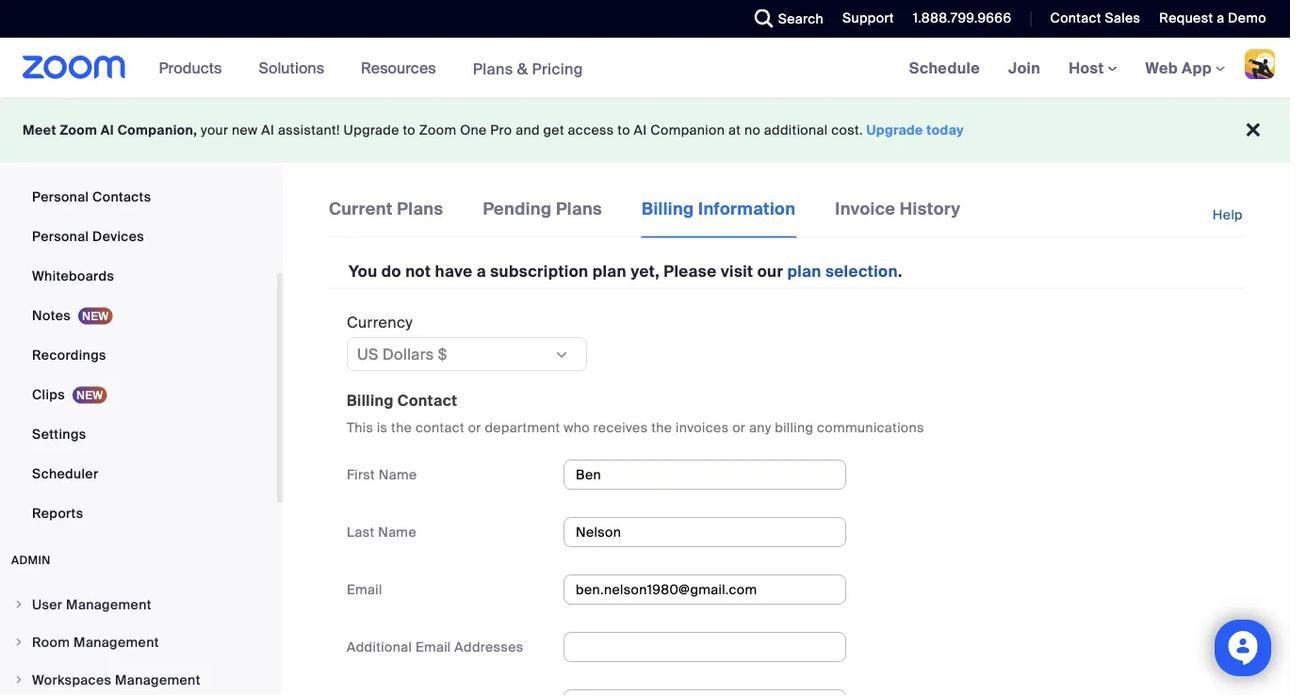 Task type: describe. For each thing, give the bounding box(es) containing it.
management for workspaces management
[[115, 672, 201, 689]]

access
[[568, 122, 614, 139]]

admin menu menu
[[0, 587, 277, 696]]

phone
[[32, 149, 73, 166]]

schedule link
[[896, 38, 995, 98]]

you do not have a subscription plan yet, please visit our plan selection .
[[349, 262, 903, 282]]

room
[[32, 634, 70, 652]]

billing for billing contact this is the contact or department who receives the invoices or any billing communications
[[347, 391, 394, 411]]

you
[[349, 262, 378, 282]]

notes link
[[0, 297, 277, 335]]

help
[[1213, 207, 1244, 224]]

management for room management
[[74, 634, 159, 652]]

pending plans
[[483, 198, 603, 220]]

1.888.799.9666
[[914, 9, 1012, 27]]

us
[[357, 345, 379, 364]]

today
[[927, 122, 965, 139]]

no
[[745, 122, 761, 139]]

new
[[232, 122, 258, 139]]

$
[[438, 345, 447, 364]]

personal contacts
[[32, 188, 151, 206]]

web app
[[1146, 58, 1213, 78]]

selection
[[826, 262, 899, 282]]

host
[[1069, 58, 1109, 78]]

companion,
[[118, 122, 197, 139]]

show options image
[[554, 348, 570, 363]]

who
[[564, 419, 590, 437]]

settings link
[[0, 416, 277, 454]]

plans for current plans
[[397, 198, 444, 220]]

personal menu menu
[[0, 0, 277, 535]]

a inside main content
[[477, 262, 487, 282]]

additional
[[347, 639, 412, 656]]

whiteboards
[[32, 267, 114, 285]]

2 plan from the left
[[788, 262, 822, 282]]

your
[[201, 122, 229, 139]]

&
[[517, 59, 528, 79]]

us dollars $
[[357, 345, 447, 364]]

app
[[1183, 58, 1213, 78]]

contact
[[416, 419, 465, 437]]

phone link
[[0, 139, 277, 176]]

scheduler
[[32, 465, 98, 483]]

meet zoom ai companion, your new ai assistant! upgrade to zoom one pro and get access to ai companion at no additional cost. upgrade today
[[23, 122, 965, 139]]

1 horizontal spatial email
[[416, 639, 451, 656]]

workspaces management
[[32, 672, 201, 689]]

contact inside billing contact this is the contact or department who receives the invoices or any billing communications
[[398, 391, 458, 411]]

any
[[750, 419, 772, 437]]

1 or from the left
[[468, 419, 482, 437]]

user management menu item
[[0, 587, 277, 623]]

not
[[406, 262, 431, 282]]

invoice history link
[[835, 196, 962, 236]]

side navigation navigation
[[0, 0, 283, 696]]

2 to from the left
[[618, 122, 631, 139]]

devices
[[92, 228, 144, 245]]

meet
[[23, 122, 56, 139]]

pro
[[491, 122, 512, 139]]

user management
[[32, 596, 152, 614]]

pending
[[483, 198, 552, 220]]

request a demo
[[1160, 9, 1267, 27]]

is
[[377, 419, 388, 437]]

department
[[485, 419, 561, 437]]

recordings link
[[0, 337, 277, 374]]

invoice
[[836, 198, 896, 220]]

help link
[[1213, 196, 1246, 235]]

right image for workspaces management
[[13, 675, 25, 686]]

web
[[1146, 58, 1179, 78]]

billing information
[[642, 198, 796, 220]]

currency
[[347, 313, 413, 333]]

information
[[699, 198, 796, 220]]

one
[[460, 122, 487, 139]]

first
[[347, 466, 375, 484]]

search button
[[741, 0, 829, 38]]

request
[[1160, 9, 1214, 27]]

schedule
[[910, 58, 981, 78]]

1 the from the left
[[391, 419, 412, 437]]

2 or from the left
[[733, 419, 746, 437]]

whiteboards link
[[0, 257, 277, 295]]

right image
[[13, 600, 25, 611]]

personal for personal contacts
[[32, 188, 89, 206]]

yet,
[[631, 262, 660, 282]]

host button
[[1069, 58, 1118, 78]]

3 ai from the left
[[634, 122, 647, 139]]

assistant!
[[278, 122, 340, 139]]

cost.
[[832, 122, 864, 139]]

pending plans link
[[482, 196, 604, 236]]

2 the from the left
[[652, 419, 673, 437]]

solutions
[[259, 58, 324, 78]]

personal for personal devices
[[32, 228, 89, 245]]

personal contacts link
[[0, 178, 277, 216]]

main content main content
[[283, 166, 1291, 696]]

receives
[[594, 419, 648, 437]]



Task type: vqa. For each thing, say whether or not it's contained in the screenshot.
Request
yes



Task type: locate. For each thing, give the bounding box(es) containing it.
right image left room
[[13, 637, 25, 649]]

settings
[[32, 426, 86, 443]]

0 vertical spatial management
[[66, 596, 152, 614]]

right image left workspaces
[[13, 675, 25, 686]]

1 personal from the top
[[32, 188, 89, 206]]

demo
[[1229, 9, 1267, 27]]

1 horizontal spatial plans
[[473, 59, 513, 79]]

None text field
[[564, 460, 847, 490], [564, 633, 847, 663], [564, 690, 847, 696], [564, 460, 847, 490], [564, 633, 847, 663], [564, 690, 847, 696]]

contacts
[[92, 188, 151, 206]]

plans & pricing link
[[473, 59, 584, 79], [473, 59, 584, 79]]

1 horizontal spatial plan
[[788, 262, 822, 282]]

communications
[[818, 419, 925, 437]]

billing up this
[[347, 391, 394, 411]]

2 zoom from the left
[[419, 122, 457, 139]]

join link
[[995, 38, 1055, 98]]

1 vertical spatial name
[[378, 524, 417, 541]]

0 vertical spatial right image
[[13, 637, 25, 649]]

last name
[[347, 524, 417, 541]]

additional email addresses
[[347, 639, 524, 656]]

ai right new
[[262, 122, 275, 139]]

a right have
[[477, 262, 487, 282]]

management down room management menu item
[[115, 672, 201, 689]]

user
[[32, 596, 63, 614]]

plan right our
[[788, 262, 822, 282]]

a
[[1218, 9, 1225, 27], [477, 262, 487, 282]]

2 vertical spatial management
[[115, 672, 201, 689]]

workspaces
[[32, 672, 112, 689]]

our
[[758, 262, 784, 282]]

solutions button
[[259, 38, 333, 98]]

1 right image from the top
[[13, 637, 25, 649]]

email down last
[[347, 581, 383, 599]]

0 vertical spatial name
[[379, 466, 417, 484]]

have
[[435, 262, 473, 282]]

right image
[[13, 637, 25, 649], [13, 675, 25, 686]]

contact
[[1051, 9, 1102, 27], [398, 391, 458, 411]]

1 to from the left
[[403, 122, 416, 139]]

1 vertical spatial contact
[[398, 391, 458, 411]]

personal
[[32, 188, 89, 206], [32, 228, 89, 245]]

1 vertical spatial a
[[477, 262, 487, 282]]

management up the room management
[[66, 596, 152, 614]]

2 horizontal spatial ai
[[634, 122, 647, 139]]

scheduler link
[[0, 455, 277, 493]]

billing for billing information
[[642, 198, 695, 220]]

invoice history
[[836, 198, 961, 220]]

personal up "whiteboards"
[[32, 228, 89, 245]]

upgrade today link
[[867, 122, 965, 139]]

personal devices
[[32, 228, 144, 245]]

right image inside workspaces management menu item
[[13, 675, 25, 686]]

billing contact this is the contact or department who receives the invoices or any billing communications
[[347, 391, 925, 437]]

1 horizontal spatial contact
[[1051, 9, 1102, 27]]

subscription
[[491, 262, 589, 282]]

1 vertical spatial email
[[416, 639, 451, 656]]

resources
[[361, 58, 436, 78]]

1 plan from the left
[[593, 262, 627, 282]]

current
[[329, 198, 393, 220]]

right image for room management
[[13, 637, 25, 649]]

current plans link
[[328, 196, 445, 236]]

history
[[900, 198, 961, 220]]

additional
[[765, 122, 828, 139]]

reports link
[[0, 495, 277, 533]]

1 horizontal spatial zoom
[[419, 122, 457, 139]]

0 horizontal spatial the
[[391, 419, 412, 437]]

meetings navigation
[[896, 38, 1291, 99]]

2 right image from the top
[[13, 675, 25, 686]]

0 vertical spatial email
[[347, 581, 383, 599]]

0 horizontal spatial billing
[[347, 391, 394, 411]]

the right is
[[391, 419, 412, 437]]

2 name from the top
[[378, 524, 417, 541]]

zoom logo image
[[23, 56, 126, 79]]

email right additional
[[416, 639, 451, 656]]

management inside menu item
[[74, 634, 159, 652]]

0 horizontal spatial a
[[477, 262, 487, 282]]

ai
[[101, 122, 114, 139], [262, 122, 275, 139], [634, 122, 647, 139]]

plans inside current plans link
[[397, 198, 444, 220]]

0 vertical spatial a
[[1218, 9, 1225, 27]]

0 horizontal spatial plan
[[593, 262, 627, 282]]

1.888.799.9666 button
[[899, 0, 1017, 38], [914, 9, 1012, 27]]

request a demo link
[[1146, 0, 1291, 38], [1160, 9, 1267, 27]]

visit
[[721, 262, 754, 282]]

invoices
[[676, 419, 729, 437]]

contact sales
[[1051, 9, 1141, 27]]

resources button
[[361, 38, 445, 98]]

None text field
[[564, 518, 847, 548], [564, 575, 847, 605], [564, 518, 847, 548], [564, 575, 847, 605]]

the
[[391, 419, 412, 437], [652, 419, 673, 437]]

companion
[[651, 122, 725, 139]]

zoom up phone
[[60, 122, 97, 139]]

1 horizontal spatial ai
[[262, 122, 275, 139]]

1 vertical spatial management
[[74, 634, 159, 652]]

0 horizontal spatial ai
[[101, 122, 114, 139]]

reports
[[32, 505, 83, 522]]

plans inside "product information" navigation
[[473, 59, 513, 79]]

1 vertical spatial personal
[[32, 228, 89, 245]]

1 horizontal spatial the
[[652, 419, 673, 437]]

0 horizontal spatial zoom
[[60, 122, 97, 139]]

products
[[159, 58, 222, 78]]

plans left & at left
[[473, 59, 513, 79]]

1 ai from the left
[[101, 122, 114, 139]]

clips
[[32, 386, 65, 404]]

room management
[[32, 634, 159, 652]]

plans right 'pending'
[[556, 198, 603, 220]]

support link
[[829, 0, 899, 38], [843, 9, 895, 27]]

or left the any
[[733, 419, 746, 437]]

upgrade
[[344, 122, 400, 139], [867, 122, 924, 139]]

plan left yet,
[[593, 262, 627, 282]]

0 horizontal spatial email
[[347, 581, 383, 599]]

current plans
[[329, 198, 444, 220]]

personal devices link
[[0, 218, 277, 256]]

ai left companion
[[634, 122, 647, 139]]

plans & pricing
[[473, 59, 584, 79]]

please
[[664, 262, 717, 282]]

management for user management
[[66, 596, 152, 614]]

right image inside room management menu item
[[13, 637, 25, 649]]

admin
[[11, 554, 51, 568]]

1 horizontal spatial or
[[733, 419, 746, 437]]

zoom left one
[[419, 122, 457, 139]]

to down resources 'dropdown button'
[[403, 122, 416, 139]]

plan
[[593, 262, 627, 282], [788, 262, 822, 282]]

contact left sales
[[1051, 9, 1102, 27]]

0 horizontal spatial plans
[[397, 198, 444, 220]]

meet zoom ai companion, footer
[[0, 98, 1291, 163]]

2 upgrade from the left
[[867, 122, 924, 139]]

1.888.799.9666 button up schedule link
[[914, 9, 1012, 27]]

1 name from the top
[[379, 466, 417, 484]]

2 ai from the left
[[262, 122, 275, 139]]

name right last
[[378, 524, 417, 541]]

plans
[[473, 59, 513, 79], [397, 198, 444, 220], [556, 198, 603, 220]]

0 horizontal spatial or
[[468, 419, 482, 437]]

upgrade down "product information" navigation
[[344, 122, 400, 139]]

name for last name
[[378, 524, 417, 541]]

management
[[66, 596, 152, 614], [74, 634, 159, 652], [115, 672, 201, 689]]

0 horizontal spatial contact
[[398, 391, 458, 411]]

last
[[347, 524, 375, 541]]

billing
[[642, 198, 695, 220], [347, 391, 394, 411]]

0 horizontal spatial to
[[403, 122, 416, 139]]

the left invoices
[[652, 419, 673, 437]]

ai left companion,
[[101, 122, 114, 139]]

personal down phone
[[32, 188, 89, 206]]

addresses
[[455, 639, 524, 656]]

1 upgrade from the left
[[344, 122, 400, 139]]

0 vertical spatial personal
[[32, 188, 89, 206]]

plans for pending plans
[[556, 198, 603, 220]]

or
[[468, 419, 482, 437], [733, 419, 746, 437]]

plans inside pending plans link
[[556, 198, 603, 220]]

billing up please
[[642, 198, 695, 220]]

products button
[[159, 38, 230, 98]]

management up workspaces management
[[74, 634, 159, 652]]

1 vertical spatial billing
[[347, 391, 394, 411]]

profile picture image
[[1246, 49, 1276, 79]]

recordings
[[32, 347, 106, 364]]

do
[[382, 262, 402, 282]]

or right the contact
[[468, 419, 482, 437]]

a left demo
[[1218, 9, 1225, 27]]

billing
[[775, 419, 814, 437]]

1 horizontal spatial a
[[1218, 9, 1225, 27]]

to right access
[[618, 122, 631, 139]]

1 horizontal spatial billing
[[642, 198, 695, 220]]

1 horizontal spatial to
[[618, 122, 631, 139]]

name for first name
[[379, 466, 417, 484]]

billing inside billing contact this is the contact or department who receives the invoices or any billing communications
[[347, 391, 394, 411]]

1 horizontal spatial upgrade
[[867, 122, 924, 139]]

plans right the current
[[397, 198, 444, 220]]

web app button
[[1146, 58, 1226, 78]]

upgrade right cost.
[[867, 122, 924, 139]]

0 vertical spatial billing
[[642, 198, 695, 220]]

0 horizontal spatial upgrade
[[344, 122, 400, 139]]

product information navigation
[[145, 38, 598, 99]]

2 personal from the top
[[32, 228, 89, 245]]

banner containing products
[[0, 38, 1291, 99]]

name right first
[[379, 466, 417, 484]]

banner
[[0, 38, 1291, 99]]

1.888.799.9666 button up schedule
[[899, 0, 1017, 38]]

1 vertical spatial right image
[[13, 675, 25, 686]]

plan selection link
[[788, 262, 899, 282]]

to
[[403, 122, 416, 139], [618, 122, 631, 139]]

dollars
[[383, 345, 434, 364]]

2 horizontal spatial plans
[[556, 198, 603, 220]]

this
[[347, 419, 374, 437]]

1 zoom from the left
[[60, 122, 97, 139]]

at
[[729, 122, 741, 139]]

clips link
[[0, 376, 277, 414]]

get
[[544, 122, 565, 139]]

contact up the contact
[[398, 391, 458, 411]]

us dollars $ button
[[357, 343, 554, 366]]

0 vertical spatial contact
[[1051, 9, 1102, 27]]

room management menu item
[[0, 625, 277, 661]]

and
[[516, 122, 540, 139]]

workspaces management menu item
[[0, 663, 277, 696]]

billing information link
[[641, 196, 797, 238]]



